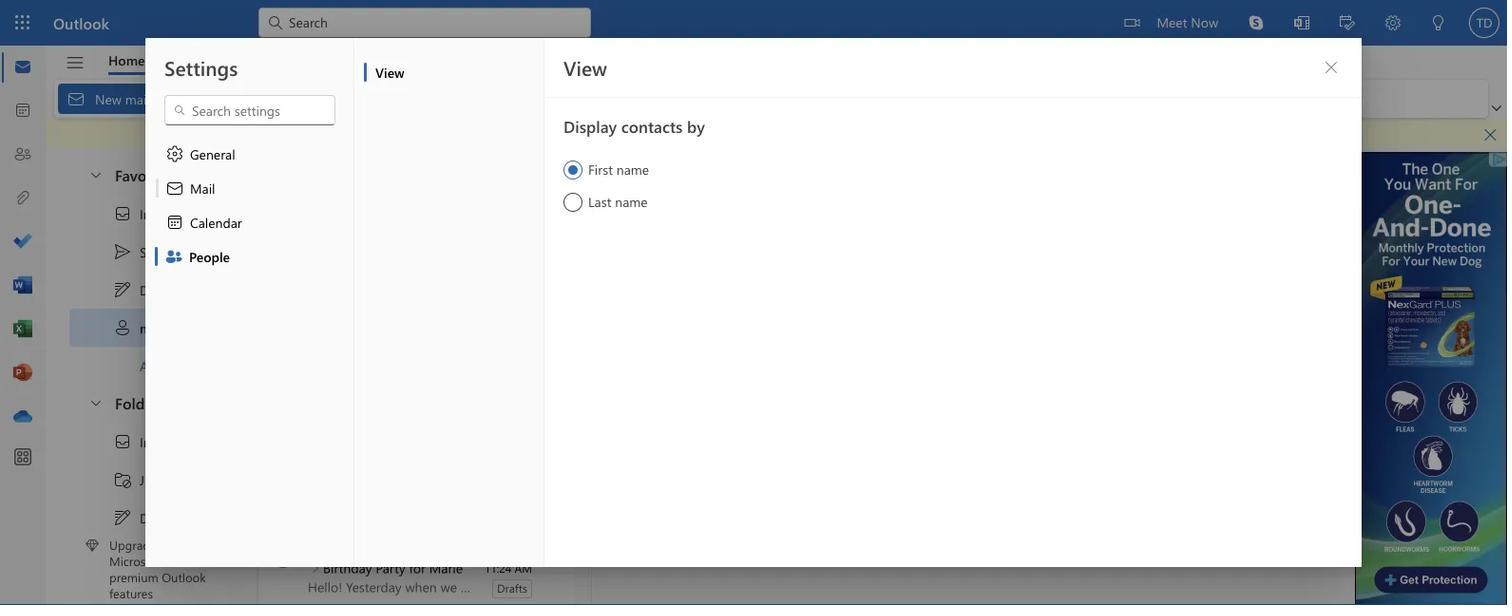 Task type: describe. For each thing, give the bounding box(es) containing it.
free
[[308, 289, 334, 306]]

last name
[[588, 193, 648, 210]]

mike@example.com for 
[[140, 319, 262, 336]]

premium
[[109, 569, 158, 586]]

supports
[[477, 122, 531, 139]]

display contacts by
[[563, 115, 705, 137]]

 for your browser supports setting outlook.com as the default email handler...
[[1483, 127, 1498, 142]]

calendar
[[190, 213, 242, 231]]

favorite
[[168, 357, 212, 374]]

4 * from the left
[[470, 464, 476, 481]]

 calendar
[[165, 213, 242, 232]]

folders
[[115, 392, 165, 412]]

settings
[[164, 54, 238, 81]]


[[165, 213, 184, 232]]

as inside the  mark all as read
[[863, 90, 876, 107]]

last
[[588, 193, 611, 210]]

 tree item inside "favorites" tree
[[69, 194, 222, 232]]

word image
[[13, 277, 32, 296]]

document containing settings
[[0, 0, 1507, 605]]

 button for view
[[1316, 52, 1346, 83]]

free audit for $5,000+ spend - more than just consultants
[[308, 289, 666, 306]]

it?
[[369, 445, 383, 462]]

outlook banner
[[0, 0, 1507, 46]]

for for audit
[[374, 289, 391, 306]]

more apps image
[[13, 449, 32, 468]]

1  tree item from the top
[[69, 270, 222, 308]]

0 vertical spatial email
[[748, 122, 781, 139]]

wondering
[[359, 464, 422, 481]]

view inside tab list
[[174, 51, 202, 69]]

files image
[[13, 189, 32, 208]]

upgrade to microsoft 365 with premium outlook features
[[109, 537, 211, 602]]

general
[[190, 145, 235, 162]]


[[65, 53, 85, 73]]

first name
[[588, 161, 649, 178]]

the inside mark is it? * i was * wondering if * this * is the * right * answer?
[[492, 464, 511, 481]]

 inside "favorites" tree
[[113, 204, 132, 223]]

calendar image
[[13, 102, 32, 121]]

birthday
[[323, 559, 372, 576]]

view inside tab panel
[[563, 54, 607, 81]]

move & delete group
[[58, 80, 662, 118]]

dummy
[[334, 347, 380, 364]]

 mike@example.com
[[113, 318, 262, 337]]

right
[[524, 464, 552, 481]]

email
[[170, 471, 201, 488]]

 inbox inside "favorites" tree
[[113, 204, 172, 223]]

outlook link
[[53, 0, 109, 46]]

to do image
[[13, 233, 32, 252]]

name for first name
[[616, 161, 649, 178]]

first
[[588, 161, 613, 178]]

drafts for 1st  tree item from the bottom of the page
[[140, 509, 175, 526]]

i
[[317, 464, 321, 481]]

add favorite
[[140, 357, 212, 374]]

to
[[160, 537, 171, 553]]

365
[[164, 553, 184, 569]]

personal
[[313, 388, 355, 403]]

upgrade
[[109, 537, 157, 553]]

home button
[[94, 46, 159, 75]]

excel image
[[13, 320, 32, 339]]

 general
[[165, 144, 235, 163]]

message list section
[[258, 155, 666, 605]]

setting
[[534, 122, 576, 139]]

mark inside mark is it? * i was * wondering if * this * is the * right * answer?
[[323, 445, 353, 462]]

test dummy
[[308, 347, 380, 364]]

 junk email
[[113, 470, 201, 489]]

birthday party for marie
[[323, 559, 463, 576]]

-
[[490, 289, 495, 306]]

2 * from the left
[[350, 464, 355, 481]]

was
[[324, 464, 346, 481]]

all
[[847, 90, 860, 107]]

 button
[[56, 47, 94, 79]]

mail image
[[13, 58, 32, 77]]

display
[[563, 115, 617, 137]]

mail
[[190, 179, 215, 197]]

inbox inside tree
[[140, 433, 172, 450]]

meet now
[[1157, 13, 1218, 30]]

settings heading
[[164, 54, 238, 81]]

than
[[534, 289, 564, 306]]

folders tree item
[[69, 384, 222, 422]]

0 vertical spatial mike@example.com
[[334, 178, 483, 200]]

 for favorites
[[88, 166, 104, 181]]


[[165, 179, 184, 198]]

test
[[308, 347, 331, 364]]

 for first  tree item
[[113, 280, 132, 299]]

favorites tree item
[[69, 156, 222, 194]]

 tree item
[[69, 232, 222, 270]]

message list no conversations selected list box
[[258, 261, 666, 605]]


[[113, 470, 132, 489]]

outlook inside upgrade to microsoft 365 with premium outlook features
[[162, 569, 206, 586]]

11:24
[[484, 560, 511, 575]]

home
[[108, 51, 145, 69]]

Search settings search field
[[186, 101, 315, 120]]

 tree item
[[69, 460, 222, 498]]

answer?
[[565, 464, 612, 481]]

help button
[[217, 46, 273, 75]]

consultants
[[595, 289, 666, 306]]


[[165, 144, 184, 163]]

left-rail-appbar navigation
[[4, 46, 42, 439]]

 for folders
[[88, 394, 104, 410]]

people
[[189, 248, 230, 265]]

add favorite tree item
[[69, 346, 222, 384]]

view heading
[[563, 54, 607, 81]]


[[164, 247, 183, 266]]

this
[[446, 464, 467, 481]]

jumpfly
[[308, 270, 358, 287]]

mike@example.com mike@example.com
[[334, 178, 483, 218]]

outlook inside banner
[[53, 12, 109, 33]]



Task type: locate. For each thing, give the bounding box(es) containing it.
 button for favorites
[[79, 156, 111, 191]]

add
[[140, 357, 164, 374]]

0 horizontal spatial for
[[374, 289, 391, 306]]

0 horizontal spatial mark
[[323, 445, 353, 462]]

drafts inside tree
[[140, 509, 175, 526]]

* right this
[[470, 464, 476, 481]]

features
[[109, 585, 153, 602]]

inbox down the 
[[140, 205, 172, 222]]

1 vertical spatial mark
[[323, 445, 353, 462]]

name for last name
[[615, 193, 648, 210]]

1 vertical spatial mike@example.com
[[334, 203, 436, 218]]

2 inbox from the top
[[140, 433, 172, 450]]

* right right on the left bottom of the page
[[555, 464, 561, 481]]

 inside tree
[[113, 508, 132, 527]]

email right 'default'
[[748, 122, 781, 139]]


[[88, 166, 104, 181], [88, 394, 104, 410]]

1 vertical spatial the
[[492, 464, 511, 481]]

 button inside favorites tree item
[[79, 156, 111, 191]]

1 vertical spatial  button
[[79, 384, 111, 420]]

mike@example.com up favorite
[[140, 319, 262, 336]]

view up your
[[375, 63, 404, 81]]

0 vertical spatial 
[[113, 204, 132, 223]]

spend
[[448, 289, 486, 306]]

audit
[[337, 289, 370, 306]]

for right party
[[409, 559, 426, 576]]

 inside folders tree item
[[88, 394, 104, 410]]

 inside tree
[[113, 432, 132, 451]]

0 vertical spatial inbox
[[140, 205, 172, 222]]

the
[[678, 122, 698, 139], [492, 464, 511, 481]]

1  from the top
[[88, 166, 104, 181]]

more
[[499, 289, 531, 306]]

 inside "favorites" tree
[[113, 280, 132, 299]]

0 horizontal spatial  button
[[1316, 52, 1346, 83]]

name right last
[[615, 193, 648, 210]]

contacts
[[621, 115, 683, 137]]

3 * from the left
[[437, 464, 442, 481]]

application
[[0, 0, 1507, 605]]

 button inside folders tree item
[[79, 384, 111, 420]]


[[790, 89, 809, 108]]

view button up browser
[[364, 55, 544, 89]]

mark inside the  mark all as read
[[813, 90, 843, 107]]

1 vertical spatial  tree item
[[69, 422, 222, 460]]

1 vertical spatial 
[[88, 394, 104, 410]]

mike@example.com for mike@example.com
[[334, 203, 436, 218]]

2  inbox from the top
[[113, 432, 172, 451]]

 button
[[1316, 52, 1346, 83], [1474, 122, 1507, 148]]

send email button
[[327, 224, 433, 250]]

2 drafts from the top
[[140, 509, 175, 526]]

 sent items
[[113, 242, 201, 261]]

view
[[174, 51, 202, 69], [563, 54, 607, 81], [375, 63, 404, 81]]

 drafts for 1st  tree item from the bottom of the page
[[113, 508, 175, 527]]

Select a conversation checkbox
[[262, 532, 308, 573]]

send
[[360, 228, 390, 246]]

*
[[308, 464, 313, 481], [350, 464, 355, 481], [437, 464, 442, 481], [470, 464, 476, 481], [515, 464, 520, 481], [555, 464, 561, 481]]

tab list
[[94, 46, 274, 75]]

dialog containing settings
[[0, 0, 1507, 605]]

 up ""
[[113, 432, 132, 451]]

 inbox up  'tree item'
[[113, 432, 172, 451]]

read
[[879, 90, 905, 107]]

meet
[[1157, 13, 1187, 30]]

0 horizontal spatial the
[[492, 464, 511, 481]]

1 horizontal spatial as
[[863, 90, 876, 107]]

drafts up to
[[140, 509, 175, 526]]

0 vertical spatial 
[[1324, 60, 1339, 75]]

mike@example.com button
[[334, 178, 483, 203]]

 for 1st  tree item from the bottom of the page
[[113, 508, 132, 527]]

 mark all as read
[[790, 89, 905, 108]]

application containing settings
[[0, 0, 1507, 605]]

view button up  on the left of page
[[160, 46, 216, 75]]

email right send
[[393, 228, 425, 246]]

1  drafts from the top
[[113, 280, 175, 299]]

 up upgrade
[[113, 508, 132, 527]]

2  drafts from the top
[[113, 508, 175, 527]]

view button inside "dialog"
[[364, 55, 544, 89]]

1 vertical spatial as
[[662, 122, 675, 139]]

default
[[701, 122, 744, 139]]

0 vertical spatial is
[[357, 445, 366, 462]]

outlook.com
[[580, 122, 658, 139]]

0 vertical spatial mark
[[813, 90, 843, 107]]

1 vertical spatial 
[[113, 508, 132, 527]]

email inside button
[[393, 228, 425, 246]]

tree containing 
[[69, 422, 222, 605]]

2  from the top
[[113, 508, 132, 527]]

 drafts for first  tree item
[[113, 280, 175, 299]]

2 horizontal spatial view
[[563, 54, 607, 81]]

* left i
[[308, 464, 313, 481]]

 drafts down  tree item
[[113, 280, 175, 299]]

1 horizontal spatial 
[[1483, 127, 1498, 142]]

 tree item down sent
[[69, 270, 222, 308]]

0 vertical spatial for
[[374, 289, 391, 306]]

for right audit
[[374, 289, 391, 306]]

1 horizontal spatial  button
[[1474, 122, 1507, 148]]

 button left favorites at the top of page
[[79, 156, 111, 191]]

is left it?
[[357, 445, 366, 462]]

1 vertical spatial for
[[409, 559, 426, 576]]

 tree item up junk
[[69, 422, 222, 460]]

1 vertical spatial  button
[[1474, 122, 1507, 148]]

browser
[[425, 122, 474, 139]]

1  button from the top
[[79, 156, 111, 191]]

just
[[568, 289, 592, 306]]

2  from the top
[[113, 432, 132, 451]]


[[113, 242, 132, 261]]

0 vertical spatial as
[[863, 90, 876, 107]]

mark left all
[[813, 90, 843, 107]]

now
[[1191, 13, 1218, 30]]

1 horizontal spatial outlook
[[162, 569, 206, 586]]

tree
[[69, 422, 222, 605]]

1 vertical spatial is
[[480, 464, 488, 481]]

 tree item
[[69, 270, 222, 308], [69, 498, 222, 536]]

2  tree item from the top
[[69, 498, 222, 536]]

with
[[188, 553, 211, 569]]

 inbox up  tree item
[[113, 204, 172, 223]]

1  inbox from the top
[[113, 204, 172, 223]]

 inbox inside tree
[[113, 432, 172, 451]]

0 vertical spatial the
[[678, 122, 698, 139]]

0 vertical spatial 
[[88, 166, 104, 181]]


[[1125, 15, 1140, 30]]

1 horizontal spatial the
[[678, 122, 698, 139]]

by
[[687, 115, 705, 137]]

2  from the top
[[88, 394, 104, 410]]

2  button from the top
[[79, 384, 111, 420]]

name
[[616, 161, 649, 178], [615, 193, 648, 210]]

document
[[0, 0, 1507, 605]]

11:24 am
[[484, 560, 532, 575]]

mike@example.com
[[334, 178, 483, 200], [334, 203, 436, 218], [140, 319, 262, 336]]

your
[[394, 122, 421, 139]]

0 horizontal spatial as
[[662, 122, 675, 139]]

1 horizontal spatial view button
[[364, 55, 544, 89]]


[[173, 104, 186, 117]]

1  from the top
[[113, 280, 132, 299]]

0 vertical spatial  inbox
[[113, 204, 172, 223]]

mike@example.com up send email button
[[334, 203, 436, 218]]

1 vertical spatial inbox
[[140, 433, 172, 450]]

1 vertical spatial name
[[615, 193, 648, 210]]

favorites
[[115, 164, 176, 184]]

view button
[[160, 46, 216, 75], [364, 55, 544, 89]]

$5,000+
[[395, 289, 444, 306]]

name right "first"
[[616, 161, 649, 178]]

1 vertical spatial 
[[113, 432, 132, 451]]

as
[[863, 90, 876, 107], [662, 122, 675, 139]]

1 horizontal spatial is
[[480, 464, 488, 481]]

drafts for first  tree item
[[140, 281, 175, 298]]

tags group
[[781, 80, 1095, 118]]

 button for your browser supports setting outlook.com as the default email handler...
[[1474, 122, 1507, 148]]

1  from the top
[[113, 204, 132, 223]]

outlook up the 
[[53, 12, 109, 33]]

am
[[515, 560, 532, 575]]

1 inbox from the top
[[140, 205, 172, 222]]


[[113, 318, 132, 337]]

inbox inside "favorites" tree
[[140, 205, 172, 222]]

1 horizontal spatial mark
[[813, 90, 843, 107]]

sent
[[140, 243, 166, 260]]

inbox up  junk email
[[140, 433, 172, 450]]

 for view
[[1324, 60, 1339, 75]]

1 vertical spatial email
[[393, 228, 425, 246]]


[[1324, 60, 1339, 75], [1483, 127, 1498, 142]]

the left right on the left bottom of the page
[[492, 464, 511, 481]]

microsoft
[[109, 553, 161, 569]]

 drafts
[[113, 280, 175, 299], [113, 508, 175, 527]]

drafts down 
[[140, 281, 175, 298]]

junk
[[140, 471, 166, 488]]

0 horizontal spatial outlook
[[53, 12, 109, 33]]

tab list containing home
[[94, 46, 274, 75]]

powerpoint image
[[13, 364, 32, 383]]

mike@example.com inside mike@example.com mike@example.com
[[334, 203, 436, 218]]

0 vertical spatial  button
[[1316, 52, 1346, 83]]

mark up was
[[323, 445, 353, 462]]

* right was
[[350, 464, 355, 481]]

1 vertical spatial  drafts
[[113, 508, 175, 527]]

0 vertical spatial name
[[616, 161, 649, 178]]

 drafts inside tree
[[113, 508, 175, 527]]

 tree item up sent
[[69, 194, 222, 232]]

 button left folders
[[79, 384, 111, 420]]

settings tab list
[[145, 38, 354, 567]]

0 horizontal spatial view
[[174, 51, 202, 69]]

the left 'default'
[[678, 122, 698, 139]]

6 * from the left
[[555, 464, 561, 481]]

onedrive image
[[13, 408, 32, 427]]

help
[[232, 51, 259, 69]]

 drafts inside "favorites" tree
[[113, 280, 175, 299]]

view up  on the left of page
[[174, 51, 202, 69]]

5 * from the left
[[515, 464, 520, 481]]

0 vertical spatial  drafts
[[113, 280, 175, 299]]

0 horizontal spatial 
[[1324, 60, 1339, 75]]

for for party
[[409, 559, 426, 576]]

drafts inside "favorites" tree
[[140, 281, 175, 298]]

0 horizontal spatial view button
[[160, 46, 216, 75]]

0 vertical spatial  tree item
[[69, 270, 222, 308]]

0 vertical spatial  button
[[79, 156, 111, 191]]

 tree item
[[69, 194, 222, 232], [69, 422, 222, 460]]

0 horizontal spatial email
[[393, 228, 425, 246]]

view up display
[[563, 54, 607, 81]]

party
[[376, 559, 405, 576]]

1 * from the left
[[308, 464, 313, 481]]

 drafts up upgrade
[[113, 508, 175, 527]]

1  tree item from the top
[[69, 194, 222, 232]]


[[275, 551, 292, 568]]

1 horizontal spatial email
[[748, 122, 781, 139]]

1 vertical spatial 
[[1483, 127, 1498, 142]]

1 vertical spatial outlook
[[162, 569, 206, 586]]

handler...
[[784, 122, 839, 139]]

if
[[426, 464, 433, 481]]

1 vertical spatial  tree item
[[69, 498, 222, 536]]

 up the 
[[113, 204, 132, 223]]

1 drafts from the top
[[140, 281, 175, 298]]

for
[[374, 289, 391, 306], [409, 559, 426, 576]]

send email
[[360, 228, 425, 246]]

is
[[357, 445, 366, 462], [480, 464, 488, 481]]

1 vertical spatial drafts
[[140, 509, 175, 526]]

mike@example.com up send email
[[334, 178, 483, 200]]

as right all
[[863, 90, 876, 107]]

 tree item up upgrade
[[69, 498, 222, 536]]

* right if
[[437, 464, 442, 481]]

is right this
[[480, 464, 488, 481]]

your browser supports setting outlook.com as the default email handler...
[[394, 122, 839, 139]]

inbox
[[140, 205, 172, 222], [140, 433, 172, 450]]

1 horizontal spatial for
[[409, 559, 426, 576]]

 button inside view tab panel
[[1316, 52, 1346, 83]]

favorites tree
[[69, 149, 262, 384]]

 left favorites at the top of page
[[88, 166, 104, 181]]

outlook down to
[[162, 569, 206, 586]]

 button
[[79, 156, 111, 191], [79, 384, 111, 420]]

people image
[[13, 145, 32, 164]]

0 vertical spatial outlook
[[53, 12, 109, 33]]

0 vertical spatial drafts
[[140, 281, 175, 298]]

0 vertical spatial 
[[113, 280, 132, 299]]

items
[[169, 243, 201, 260]]

0 horizontal spatial is
[[357, 445, 366, 462]]

 tree item
[[69, 308, 262, 346]]

2 vertical spatial mike@example.com
[[140, 319, 262, 336]]

1 horizontal spatial view
[[375, 63, 404, 81]]

2  tree item from the top
[[69, 422, 222, 460]]

mark
[[813, 90, 843, 107], [323, 445, 353, 462]]

 left folders
[[88, 394, 104, 410]]

 up 
[[113, 280, 132, 299]]

 inside view tab panel
[[1324, 60, 1339, 75]]

premium features image
[[86, 539, 99, 552]]

 inside favorites tree item
[[88, 166, 104, 181]]

view tab panel
[[544, 38, 1362, 567]]

as left by
[[662, 122, 675, 139]]

1 vertical spatial  inbox
[[113, 432, 172, 451]]

mark is it? * i was * wondering if * this * is the * right * answer?
[[308, 445, 612, 481]]

* left right on the left bottom of the page
[[515, 464, 520, 481]]

 button for folders
[[79, 384, 111, 420]]

mike@example.com inside  mike@example.com
[[140, 319, 262, 336]]

dialog
[[0, 0, 1507, 605]]

marie
[[429, 559, 463, 576]]

84
[[189, 205, 204, 222]]

0 vertical spatial  tree item
[[69, 194, 222, 232]]



Task type: vqa. For each thing, say whether or not it's contained in the screenshot.

no



